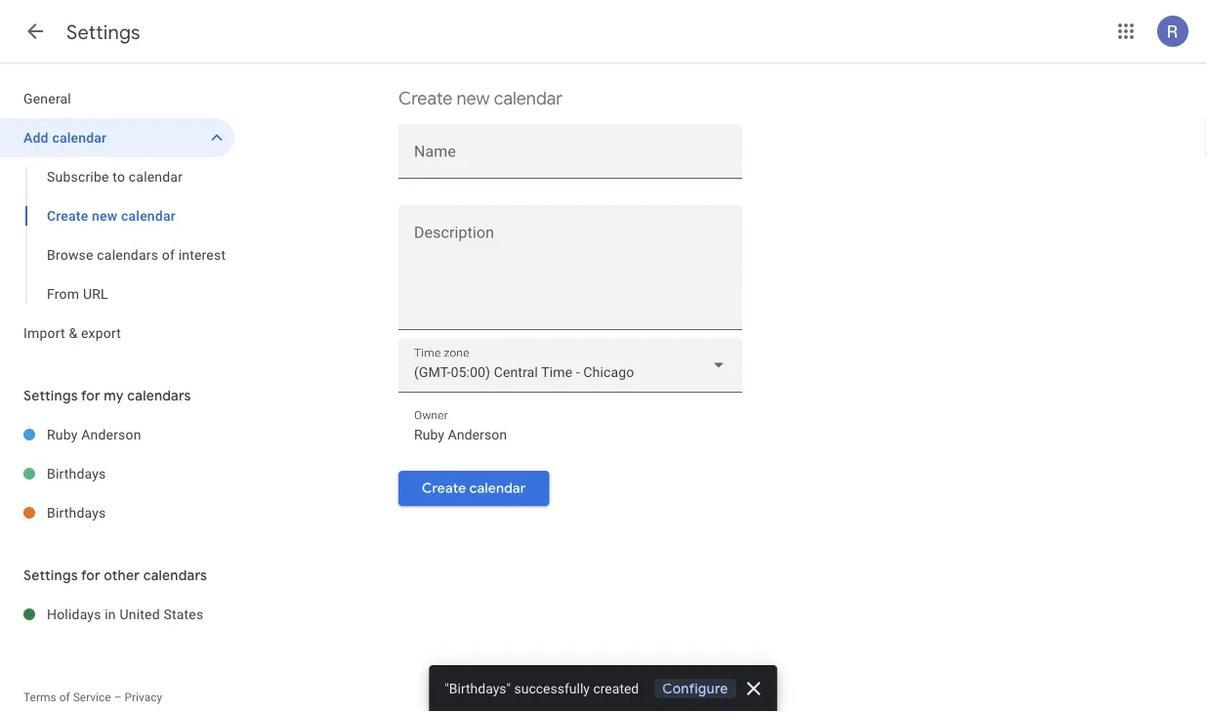 Task type: vqa. For each thing, say whether or not it's contained in the screenshot.
12 to the middle
no



Task type: locate. For each thing, give the bounding box(es) containing it.
calendars right my
[[127, 387, 191, 404]]

to
[[113, 169, 125, 185]]

birthdays tree item up settings for other calendars
[[0, 493, 234, 532]]

united
[[120, 606, 160, 622]]

birthdays tree item
[[0, 454, 234, 493], [0, 493, 234, 532]]

None text field
[[414, 145, 727, 172], [414, 421, 727, 449], [414, 145, 727, 172], [414, 421, 727, 449]]

1 birthdays from the top
[[47, 466, 106, 482]]

subscribe to calendar
[[47, 169, 183, 185]]

settings for my calendars
[[23, 387, 191, 404]]

2 birthdays from the top
[[47, 505, 106, 521]]

general
[[23, 90, 71, 106]]

calendars up the states
[[143, 567, 207, 584]]

calendars
[[97, 247, 158, 263], [127, 387, 191, 404], [143, 567, 207, 584]]

1 vertical spatial new
[[92, 208, 118, 224]]

from
[[47, 286, 79, 302]]

None field
[[399, 338, 742, 393]]

calendar inside tree item
[[52, 129, 107, 146]]

add calendar
[[23, 129, 107, 146]]

calendar inside button
[[470, 480, 526, 497]]

go back image
[[23, 20, 47, 43]]

1 vertical spatial create new calendar
[[47, 208, 176, 224]]

0 vertical spatial calendars
[[97, 247, 158, 263]]

for left other
[[81, 567, 100, 584]]

birthdays for first birthdays link from the top
[[47, 466, 106, 482]]

ruby anderson tree item
[[0, 415, 234, 454]]

&
[[69, 325, 78, 341]]

2 birthdays tree item from the top
[[0, 493, 234, 532]]

birthdays link down the 'anderson'
[[47, 454, 234, 493]]

1 birthdays link from the top
[[47, 454, 234, 493]]

url
[[83, 286, 108, 302]]

group
[[0, 157, 234, 314]]

1 horizontal spatial of
[[162, 247, 175, 263]]

my
[[104, 387, 124, 404]]

None text field
[[399, 228, 742, 321]]

0 vertical spatial settings
[[66, 20, 140, 44]]

1 vertical spatial calendars
[[127, 387, 191, 404]]

0 vertical spatial birthdays
[[47, 466, 106, 482]]

birthdays link up other
[[47, 493, 234, 532]]

of right terms
[[59, 691, 70, 704]]

successfully
[[514, 680, 590, 697]]

0 horizontal spatial create new calendar
[[47, 208, 176, 224]]

0 horizontal spatial new
[[92, 208, 118, 224]]

settings right go back icon
[[66, 20, 140, 44]]

calendar
[[494, 87, 563, 110], [52, 129, 107, 146], [129, 169, 183, 185], [121, 208, 176, 224], [470, 480, 526, 497]]

create calendar button
[[399, 465, 550, 512]]

settings for my calendars tree
[[0, 415, 234, 532]]

2 vertical spatial settings
[[23, 567, 78, 584]]

group containing subscribe to calendar
[[0, 157, 234, 314]]

export
[[81, 325, 121, 341]]

settings
[[66, 20, 140, 44], [23, 387, 78, 404], [23, 567, 78, 584]]

2 birthdays link from the top
[[47, 493, 234, 532]]

birthdays
[[47, 466, 106, 482], [47, 505, 106, 521]]

of left interest
[[162, 247, 175, 263]]

–
[[114, 691, 122, 704]]

1 vertical spatial of
[[59, 691, 70, 704]]

birthdays link
[[47, 454, 234, 493], [47, 493, 234, 532]]

1 vertical spatial birthdays
[[47, 505, 106, 521]]

tree
[[0, 79, 234, 353]]

1 vertical spatial for
[[81, 567, 100, 584]]

browse
[[47, 247, 93, 263]]

0 horizontal spatial of
[[59, 691, 70, 704]]

of
[[162, 247, 175, 263], [59, 691, 70, 704]]

for for other
[[81, 567, 100, 584]]

calendars for other
[[143, 567, 207, 584]]

settings for other calendars
[[23, 567, 207, 584]]

for for my
[[81, 387, 100, 404]]

2 vertical spatial calendars
[[143, 567, 207, 584]]

for
[[81, 387, 100, 404], [81, 567, 100, 584]]

birthdays down ruby
[[47, 466, 106, 482]]

0 vertical spatial for
[[81, 387, 100, 404]]

for left my
[[81, 387, 100, 404]]

1 horizontal spatial create new calendar
[[399, 87, 563, 110]]

add
[[23, 129, 49, 146]]

calendars up the url
[[97, 247, 158, 263]]

2 for from the top
[[81, 567, 100, 584]]

birthdays up settings for other calendars
[[47, 505, 106, 521]]

new
[[457, 87, 490, 110], [92, 208, 118, 224]]

1 vertical spatial create
[[47, 208, 88, 224]]

terms
[[23, 691, 56, 704]]

1 vertical spatial settings
[[23, 387, 78, 404]]

1 for from the top
[[81, 387, 100, 404]]

create new calendar
[[399, 87, 563, 110], [47, 208, 176, 224]]

"birthdays"
[[445, 680, 511, 697]]

terms of service link
[[23, 691, 111, 704]]

tree containing general
[[0, 79, 234, 353]]

0 vertical spatial create new calendar
[[399, 87, 563, 110]]

0 vertical spatial of
[[162, 247, 175, 263]]

interest
[[178, 247, 226, 263]]

2 vertical spatial create
[[422, 480, 466, 497]]

0 vertical spatial create
[[399, 87, 453, 110]]

settings up ruby
[[23, 387, 78, 404]]

0 vertical spatial new
[[457, 87, 490, 110]]

create calendar
[[422, 480, 526, 497]]

calendars for my
[[127, 387, 191, 404]]

"birthdays" successfully created
[[445, 680, 639, 697]]

birthdays tree item down the 'anderson'
[[0, 454, 234, 493]]

create
[[399, 87, 453, 110], [47, 208, 88, 224], [422, 480, 466, 497]]

settings up holidays
[[23, 567, 78, 584]]

settings for settings
[[66, 20, 140, 44]]



Task type: describe. For each thing, give the bounding box(es) containing it.
new inside tree
[[92, 208, 118, 224]]

holidays in united states
[[47, 606, 204, 622]]

in
[[105, 606, 116, 622]]

other
[[104, 567, 140, 584]]

holidays
[[47, 606, 101, 622]]

holidays in united states tree item
[[0, 595, 234, 634]]

settings for settings for my calendars
[[23, 387, 78, 404]]

import & export
[[23, 325, 121, 341]]

from url
[[47, 286, 108, 302]]

states
[[164, 606, 204, 622]]

ruby anderson
[[47, 426, 141, 443]]

settings heading
[[66, 20, 140, 44]]

ruby
[[47, 426, 78, 443]]

calendars inside tree
[[97, 247, 158, 263]]

browse calendars of interest
[[47, 247, 226, 263]]

add calendar tree item
[[0, 118, 234, 157]]

privacy link
[[125, 691, 162, 704]]

holidays in united states link
[[47, 595, 234, 634]]

created
[[593, 680, 639, 697]]

service
[[73, 691, 111, 704]]

settings for settings for other calendars
[[23, 567, 78, 584]]

1 birthdays tree item from the top
[[0, 454, 234, 493]]

of inside group
[[162, 247, 175, 263]]

create new calendar inside tree
[[47, 208, 176, 224]]

anderson
[[81, 426, 141, 443]]

import
[[23, 325, 65, 341]]

subscribe
[[47, 169, 109, 185]]

privacy
[[125, 691, 162, 704]]

terms of service – privacy
[[23, 691, 162, 704]]

1 horizontal spatial new
[[457, 87, 490, 110]]

configure button
[[655, 679, 736, 699]]

birthdays for 2nd birthdays link
[[47, 505, 106, 521]]

create inside button
[[422, 480, 466, 497]]

configure
[[663, 680, 728, 698]]



